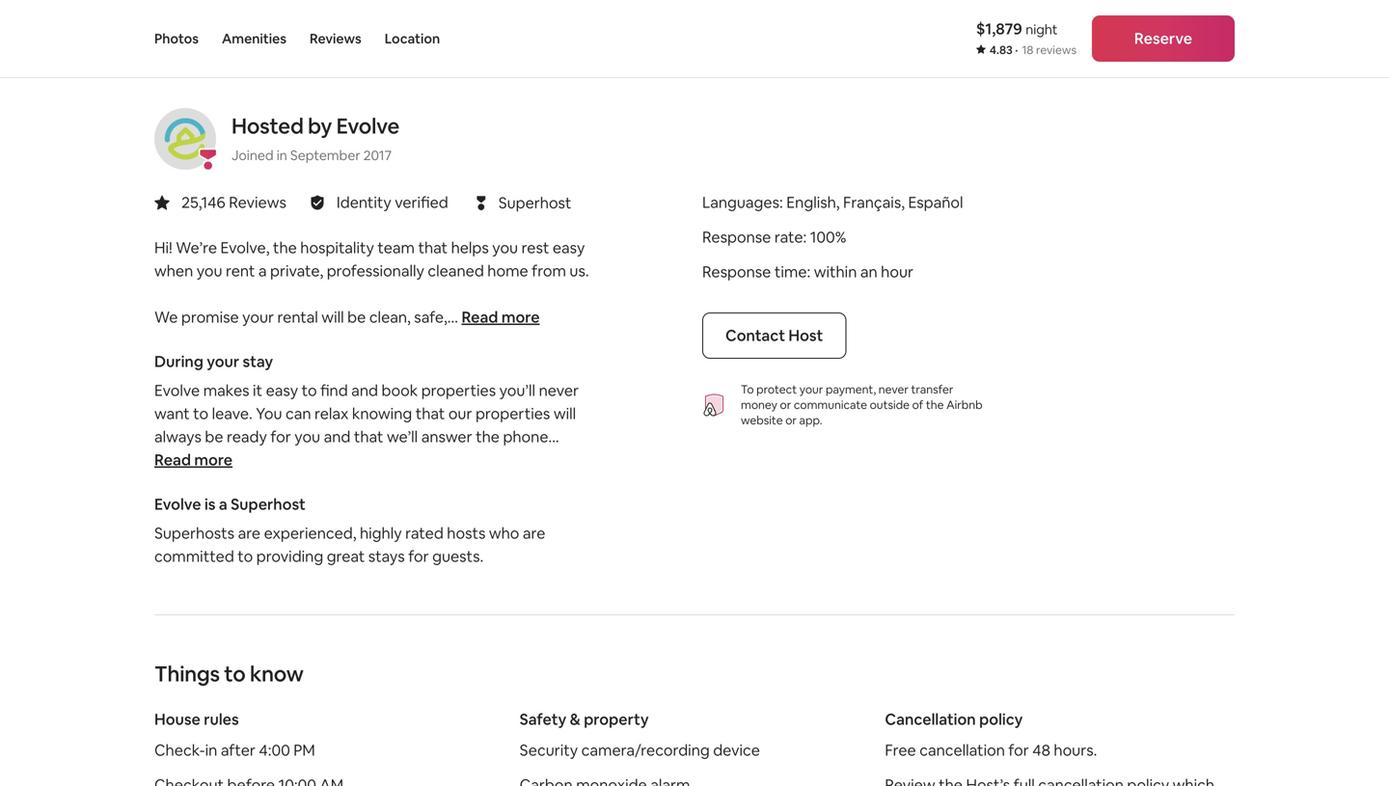 Task type: locate. For each thing, give the bounding box(es) containing it.
superhosts
[[154, 524, 235, 543]]

: for time
[[807, 262, 811, 282]]

1 vertical spatial or
[[786, 413, 797, 428]]

0 horizontal spatial more
[[194, 450, 233, 470]]

of
[[913, 398, 924, 413]]

0 vertical spatial easy
[[553, 238, 585, 258]]

1 horizontal spatial a
[[259, 261, 267, 281]]

1 horizontal spatial are
[[523, 524, 546, 543]]

a right is
[[219, 495, 228, 514]]

0 vertical spatial your
[[242, 307, 274, 327]]

0 vertical spatial read more button
[[462, 306, 540, 329]]

response down response rate : 100% at the right top of the page
[[703, 262, 771, 282]]

evolve left is
[[154, 495, 201, 514]]

1 horizontal spatial will
[[554, 404, 576, 424]]

1 vertical spatial be
[[205, 427, 223, 447]]

evolve up the 2017
[[337, 112, 400, 140]]

website
[[741, 413, 783, 428]]

0 horizontal spatial easy
[[266, 381, 298, 401]]

in right joined
[[277, 147, 287, 164]]

1 vertical spatial in
[[205, 741, 217, 761]]

will
[[322, 307, 344, 327], [554, 404, 576, 424]]

airbnb
[[947, 398, 983, 413]]

reviews
[[1037, 42, 1077, 57]]

1 response from the top
[[703, 227, 771, 247]]

or left app.
[[786, 413, 797, 428]]

reviews up evolve,
[[229, 193, 287, 212]]

1 vertical spatial a
[[219, 495, 228, 514]]

0 horizontal spatial read
[[154, 450, 191, 470]]

superhost up experienced,
[[231, 495, 306, 514]]

host
[[789, 326, 824, 346]]

1 vertical spatial response
[[703, 262, 771, 282]]

protect
[[757, 382, 797, 397]]

0 horizontal spatial superhost
[[231, 495, 306, 514]]

0 horizontal spatial a
[[219, 495, 228, 514]]

a
[[259, 261, 267, 281], [219, 495, 228, 514]]

1 vertical spatial superhost
[[231, 495, 306, 514]]

transfer
[[912, 382, 954, 397]]

in left after
[[205, 741, 217, 761]]

reserve
[[1135, 28, 1193, 48]]

the up private,
[[273, 238, 297, 258]]

1 horizontal spatial you
[[295, 427, 321, 447]]

your for to
[[800, 382, 824, 397]]

never inside during your stay evolve makes it easy to find and book properties you'll never want to leave. you can relax knowing that our properties will always be ready for you and that we'll answer the phone… read more
[[539, 381, 579, 401]]

0 horizontal spatial you
[[197, 261, 223, 281]]

1 vertical spatial more
[[194, 450, 233, 470]]

1 vertical spatial :
[[804, 227, 807, 247]]

never up outside
[[879, 382, 909, 397]]

are up providing
[[238, 524, 261, 543]]

communicate
[[794, 398, 868, 413]]

1 horizontal spatial reviews
[[310, 30, 362, 47]]

that down the knowing
[[354, 427, 384, 447]]

2 horizontal spatial your
[[800, 382, 824, 397]]

2 vertical spatial your
[[800, 382, 824, 397]]

4:00
[[259, 741, 290, 761]]

hosted
[[232, 112, 304, 140]]

: left english,
[[780, 193, 783, 212]]

to
[[302, 381, 317, 401], [193, 404, 209, 424], [238, 547, 253, 567], [224, 661, 246, 688]]

2 horizontal spatial the
[[926, 398, 944, 413]]

0 vertical spatial evolve
[[337, 112, 400, 140]]

0 horizontal spatial read more button
[[154, 449, 233, 472]]

cancellation
[[920, 741, 1006, 761]]

read more button down home at left
[[462, 306, 540, 329]]

evolve up want
[[154, 381, 200, 401]]

1 vertical spatial you
[[197, 261, 223, 281]]

book
[[382, 381, 418, 401]]

rest
[[522, 238, 550, 258]]

hours.
[[1054, 741, 1098, 761]]

2 horizontal spatial for
[[1009, 741, 1030, 761]]

0 vertical spatial superhost
[[499, 193, 572, 213]]

for
[[271, 427, 291, 447], [408, 547, 429, 567], [1009, 741, 1030, 761]]

security
[[520, 741, 578, 761]]

0 vertical spatial in
[[277, 147, 287, 164]]

1 vertical spatial for
[[408, 547, 429, 567]]

to left providing
[[238, 547, 253, 567]]

1 horizontal spatial superhost
[[499, 193, 572, 213]]

0 vertical spatial a
[[259, 261, 267, 281]]

check-
[[154, 741, 205, 761]]

you down can
[[295, 427, 321, 447]]

0 vertical spatial read
[[462, 307, 498, 327]]

response for response rate
[[703, 227, 771, 247]]

read inside during your stay evolve makes it easy to find and book properties you'll never want to leave. you can relax knowing that our properties will always be ready for you and that we'll answer the phone… read more
[[154, 450, 191, 470]]

1 horizontal spatial your
[[242, 307, 274, 327]]

free
[[885, 741, 917, 761]]

camera/recording
[[582, 741, 710, 761]]

superhost up "rest"
[[499, 193, 572, 213]]

languages
[[703, 193, 780, 212]]

2 are from the left
[[523, 524, 546, 543]]

properties
[[421, 381, 496, 401], [476, 404, 550, 424]]

1 horizontal spatial be
[[348, 307, 366, 327]]

easy up us. at left top
[[553, 238, 585, 258]]

hosts
[[447, 524, 486, 543]]

0 vertical spatial more
[[502, 307, 540, 327]]

money
[[741, 398, 778, 413]]

ready
[[227, 427, 267, 447]]

when
[[154, 261, 193, 281]]

you up home at left
[[492, 238, 518, 258]]

2 vertical spatial :
[[807, 262, 811, 282]]

that up answer
[[416, 404, 445, 424]]

25,146
[[181, 193, 226, 212]]

1 horizontal spatial the
[[476, 427, 500, 447]]

0 vertical spatial will
[[322, 307, 344, 327]]

2 horizontal spatial you
[[492, 238, 518, 258]]

the down 'transfer'
[[926, 398, 944, 413]]

0 horizontal spatial be
[[205, 427, 223, 447]]

cleaned
[[428, 261, 484, 281]]

1 vertical spatial read
[[154, 450, 191, 470]]

cancellation policy
[[885, 710, 1023, 730]]

reviews
[[310, 30, 362, 47], [229, 193, 287, 212]]

0 horizontal spatial the
[[273, 238, 297, 258]]

1 vertical spatial easy
[[266, 381, 298, 401]]

0 vertical spatial or
[[780, 398, 792, 413]]

for down rated
[[408, 547, 429, 567]]

helps
[[451, 238, 489, 258]]

promise
[[181, 307, 239, 327]]

1 horizontal spatial never
[[879, 382, 909, 397]]

evolve inside "hosted by evolve joined in september 2017"
[[337, 112, 400, 140]]

for down you
[[271, 427, 291, 447]]

2 vertical spatial you
[[295, 427, 321, 447]]

your inside during your stay evolve makes it easy to find and book properties you'll never want to leave. you can relax knowing that our properties will always be ready for you and that we'll answer the phone… read more
[[207, 352, 239, 372]]

evolve is a superhost. learn more about evolve. image
[[154, 108, 216, 170], [154, 108, 216, 170]]

1 vertical spatial the
[[926, 398, 944, 413]]

2 response from the top
[[703, 262, 771, 282]]

0 horizontal spatial are
[[238, 524, 261, 543]]

september
[[290, 147, 361, 164]]

are right the who
[[523, 524, 546, 543]]

1 vertical spatial and
[[324, 427, 351, 447]]

response
[[703, 227, 771, 247], [703, 262, 771, 282]]

read more button for hi! we're evolve, the hospitality team that helps you rest easy when you rent a private, professionally cleaned home from us.
[[462, 306, 540, 329]]

your left rental
[[242, 307, 274, 327]]

0 horizontal spatial will
[[322, 307, 344, 327]]

󰀃
[[477, 191, 486, 214]]

properties down you'll
[[476, 404, 550, 424]]

great
[[327, 547, 365, 567]]

and down relax
[[324, 427, 351, 447]]

be
[[348, 307, 366, 327], [205, 427, 223, 447]]

1 vertical spatial properties
[[476, 404, 550, 424]]

1 vertical spatial will
[[554, 404, 576, 424]]

stays
[[368, 547, 405, 567]]

the inside during your stay evolve makes it easy to find and book properties you'll never want to leave. you can relax knowing that our properties will always be ready for you and that we'll answer the phone… read more
[[476, 427, 500, 447]]

0 horizontal spatial reviews
[[229, 193, 287, 212]]

1 vertical spatial that
[[416, 404, 445, 424]]

1 horizontal spatial easy
[[553, 238, 585, 258]]

will right rental
[[322, 307, 344, 327]]

languages : english, français, español
[[703, 193, 964, 212]]

1 horizontal spatial read more button
[[462, 306, 540, 329]]

18
[[1023, 42, 1034, 57]]

2 vertical spatial the
[[476, 427, 500, 447]]

read down always
[[154, 450, 191, 470]]

read more button down always
[[154, 449, 233, 472]]

is
[[205, 495, 216, 514]]

rate
[[775, 227, 804, 247]]

response down the languages
[[703, 227, 771, 247]]

house rules
[[154, 710, 239, 730]]

1 horizontal spatial more
[[502, 307, 540, 327]]

a right 'rent'
[[259, 261, 267, 281]]

you down we're
[[197, 261, 223, 281]]

0 horizontal spatial and
[[324, 427, 351, 447]]

for left 48
[[1009, 741, 1030, 761]]

more
[[502, 307, 540, 327], [194, 450, 233, 470]]

0 horizontal spatial never
[[539, 381, 579, 401]]

are
[[238, 524, 261, 543], [523, 524, 546, 543]]

never right you'll
[[539, 381, 579, 401]]

for inside evolve is a superhost superhosts are experienced, highly rated hosts who are committed to providing great stays for guests.
[[408, 547, 429, 567]]

0 vertical spatial for
[[271, 427, 291, 447]]

hospitality
[[300, 238, 374, 258]]

response for response time
[[703, 262, 771, 282]]

clean,
[[369, 307, 411, 327]]

1 are from the left
[[238, 524, 261, 543]]

the right answer
[[476, 427, 500, 447]]

0 vertical spatial and
[[351, 381, 378, 401]]

4.83 · 18 reviews
[[990, 42, 1077, 57]]

rated
[[405, 524, 444, 543]]

0 horizontal spatial for
[[271, 427, 291, 447]]

your inside to protect your payment, never transfer money or communicate outside of the airbnb website or app.
[[800, 382, 824, 397]]

0 horizontal spatial your
[[207, 352, 239, 372]]

safety & property
[[520, 710, 649, 730]]

0 vertical spatial reviews
[[310, 30, 362, 47]]

evolve
[[337, 112, 400, 140], [154, 381, 200, 401], [154, 495, 201, 514]]

in
[[277, 147, 287, 164], [205, 741, 217, 761]]

read right safe,…
[[462, 307, 498, 327]]

:
[[780, 193, 783, 212], [804, 227, 807, 247], [807, 262, 811, 282]]

1 vertical spatial evolve
[[154, 381, 200, 401]]

never inside to protect your payment, never transfer money or communicate outside of the airbnb website or app.
[[879, 382, 909, 397]]

will up the phone…
[[554, 404, 576, 424]]

superhost inside evolve is a superhost superhosts are experienced, highly rated hosts who are committed to providing great stays for guests.
[[231, 495, 306, 514]]

easy right it
[[266, 381, 298, 401]]

we'll
[[387, 427, 418, 447]]

contact
[[726, 326, 786, 346]]

1 vertical spatial read more button
[[154, 449, 233, 472]]

0 vertical spatial response
[[703, 227, 771, 247]]

the inside to protect your payment, never transfer money or communicate outside of the airbnb website or app.
[[926, 398, 944, 413]]

more down home at left
[[502, 307, 540, 327]]

more down ready
[[194, 450, 233, 470]]

: left 100%
[[804, 227, 807, 247]]

that up cleaned
[[418, 238, 448, 258]]

professionally
[[327, 261, 425, 281]]

1 horizontal spatial in
[[277, 147, 287, 164]]

and
[[351, 381, 378, 401], [324, 427, 351, 447]]

team
[[378, 238, 415, 258]]

1 vertical spatial your
[[207, 352, 239, 372]]

things to know
[[154, 661, 304, 688]]

hour
[[881, 262, 914, 282]]

read
[[462, 307, 498, 327], [154, 450, 191, 470]]

1 vertical spatial reviews
[[229, 193, 287, 212]]

2 vertical spatial evolve
[[154, 495, 201, 514]]

0 vertical spatial the
[[273, 238, 297, 258]]

easy inside during your stay evolve makes it easy to find and book properties you'll never want to leave. you can relax knowing that our properties will always be ready for you and that we'll answer the phone… read more
[[266, 381, 298, 401]]

reviews left location button
[[310, 30, 362, 47]]

the
[[273, 238, 297, 258], [926, 398, 944, 413], [476, 427, 500, 447]]

evolve is a superhost superhosts are experienced, highly rated hosts who are committed to providing great stays for guests.
[[154, 495, 546, 567]]

0 horizontal spatial in
[[205, 741, 217, 761]]

your up makes
[[207, 352, 239, 372]]

0 vertical spatial that
[[418, 238, 448, 258]]

1 horizontal spatial for
[[408, 547, 429, 567]]

night
[[1026, 21, 1058, 38]]

español
[[909, 193, 964, 212]]

your up communicate
[[800, 382, 824, 397]]

$1,879
[[977, 19, 1023, 39]]

2017
[[364, 147, 392, 164]]

: left within
[[807, 262, 811, 282]]

properties up our on the bottom left of page
[[421, 381, 496, 401]]

easy
[[553, 238, 585, 258], [266, 381, 298, 401]]

a inside hi! we're evolve, the hospitality team that helps you rest easy when you rent a private, professionally cleaned home from us.
[[259, 261, 267, 281]]

be left clean, on the left top of the page
[[348, 307, 366, 327]]

be down leave.
[[205, 427, 223, 447]]

or down protect
[[780, 398, 792, 413]]

and up the knowing
[[351, 381, 378, 401]]



Task type: describe. For each thing, give the bounding box(es) containing it.
: for rate
[[804, 227, 807, 247]]

more inside during your stay evolve makes it easy to find and book properties you'll never want to leave. you can relax knowing that our properties will always be ready for you and that we'll answer the phone… read more
[[194, 450, 233, 470]]

48
[[1033, 741, 1051, 761]]

easy inside hi! we're evolve, the hospitality team that helps you rest easy when you rent a private, professionally cleaned home from us.
[[553, 238, 585, 258]]

that inside hi! we're evolve, the hospitality team that helps you rest easy when you rent a private, professionally cleaned home from us.
[[418, 238, 448, 258]]

100%
[[810, 227, 847, 247]]

will inside during your stay evolve makes it easy to find and book properties you'll never want to leave. you can relax knowing that our properties will always be ready for you and that we'll answer the phone… read more
[[554, 404, 576, 424]]

committed
[[154, 547, 234, 567]]

your for we
[[242, 307, 274, 327]]

home
[[488, 261, 529, 281]]

makes
[[203, 381, 250, 401]]

can
[[286, 404, 311, 424]]

for inside during your stay evolve makes it easy to find and book properties you'll never want to leave. you can relax knowing that our properties will always be ready for you and that we'll answer the phone… read more
[[271, 427, 291, 447]]

location
[[385, 30, 440, 47]]

time
[[775, 262, 807, 282]]

evolve inside evolve is a superhost superhosts are experienced, highly rated hosts who are committed to providing great stays for guests.
[[154, 495, 201, 514]]

contact host link
[[703, 313, 847, 359]]

within
[[814, 262, 857, 282]]

who
[[489, 524, 520, 543]]

rental
[[277, 307, 318, 327]]

to left know
[[224, 661, 246, 688]]

we promise your rental will be clean, safe,…
[[154, 307, 462, 327]]

things
[[154, 661, 220, 688]]

policy
[[980, 710, 1023, 730]]

reserve button
[[1093, 15, 1235, 62]]

25,146 reviews
[[181, 193, 287, 212]]

to protect your payment, never transfer money or communicate outside of the airbnb website or app.
[[741, 382, 983, 428]]

identity
[[337, 193, 392, 212]]

more inside 'read more' button
[[502, 307, 540, 327]]

you'll
[[500, 381, 536, 401]]

read more button for evolve makes it easy to find and book properties you'll never want to leave. you can relax knowing that our properties will always be ready for you and that we'll answer the phone…
[[154, 449, 233, 472]]

by
[[308, 112, 332, 140]]

stay
[[243, 352, 273, 372]]

leave.
[[212, 404, 253, 424]]

device
[[713, 741, 760, 761]]

security camera/recording device
[[520, 741, 760, 761]]

hi!
[[154, 238, 172, 258]]

photos
[[154, 30, 199, 47]]

payment,
[[826, 382, 877, 397]]

hi! we're evolve, the hospitality team that helps you rest easy when you rent a private, professionally cleaned home from us.
[[154, 238, 589, 281]]

amenities
[[222, 30, 287, 47]]

0 vertical spatial properties
[[421, 381, 496, 401]]

from
[[532, 261, 566, 281]]

we
[[154, 307, 178, 327]]

after
[[221, 741, 256, 761]]

an
[[861, 262, 878, 282]]

1 horizontal spatial read
[[462, 307, 498, 327]]

knowing
[[352, 404, 412, 424]]

to left find
[[302, 381, 317, 401]]

evolve,
[[221, 238, 270, 258]]

to
[[741, 382, 754, 397]]

français,
[[844, 193, 905, 212]]

contact host
[[726, 326, 824, 346]]

house
[[154, 710, 201, 730]]

free cancellation for 48 hours.
[[885, 741, 1098, 761]]

$1,879 night
[[977, 19, 1058, 39]]

check-in after 4:00 pm
[[154, 741, 315, 761]]

hosted by evolve joined in september 2017
[[232, 112, 400, 164]]

want
[[154, 404, 190, 424]]

photos button
[[154, 0, 199, 77]]

experienced,
[[264, 524, 357, 543]]

·
[[1016, 42, 1019, 57]]

app.
[[800, 413, 823, 428]]

to right want
[[193, 404, 209, 424]]

to inside evolve is a superhost superhosts are experienced, highly rated hosts who are committed to providing great stays for guests.
[[238, 547, 253, 567]]

amenities button
[[222, 0, 287, 77]]

identity verified
[[337, 193, 449, 212]]

safety
[[520, 710, 567, 730]]

highly
[[360, 524, 402, 543]]

the inside hi! we're evolve, the hospitality team that helps you rest easy when you rent a private, professionally cleaned home from us.
[[273, 238, 297, 258]]

during your stay evolve makes it easy to find and book properties you'll never want to leave. you can relax knowing that our properties will always be ready for you and that we'll answer the phone… read more
[[154, 352, 579, 470]]

a inside evolve is a superhost superhosts are experienced, highly rated hosts who are committed to providing great stays for guests.
[[219, 495, 228, 514]]

&
[[570, 710, 581, 730]]

in inside "hosted by evolve joined in september 2017"
[[277, 147, 287, 164]]

during
[[154, 352, 204, 372]]

cancellation
[[885, 710, 976, 730]]

read more
[[462, 307, 540, 327]]

our
[[449, 404, 472, 424]]

outside
[[870, 398, 910, 413]]

you inside during your stay evolve makes it easy to find and book properties you'll never want to leave. you can relax knowing that our properties will always be ready for you and that we'll answer the phone… read more
[[295, 427, 321, 447]]

find
[[320, 381, 348, 401]]

property
[[584, 710, 649, 730]]

verified
[[395, 193, 449, 212]]

be inside during your stay evolve makes it easy to find and book properties you'll never want to leave. you can relax knowing that our properties will always be ready for you and that we'll answer the phone… read more
[[205, 427, 223, 447]]

evolve inside during your stay evolve makes it easy to find and book properties you'll never want to leave. you can relax knowing that our properties will always be ready for you and that we'll answer the phone… read more
[[154, 381, 200, 401]]

always
[[154, 427, 202, 447]]

private,
[[270, 261, 324, 281]]

response time : within an hour
[[703, 262, 914, 282]]

you
[[256, 404, 282, 424]]

2 vertical spatial that
[[354, 427, 384, 447]]

safe,…
[[414, 307, 458, 327]]

pm
[[294, 741, 315, 761]]

location button
[[385, 0, 440, 77]]

we're
[[176, 238, 217, 258]]

2 vertical spatial for
[[1009, 741, 1030, 761]]

1 horizontal spatial and
[[351, 381, 378, 401]]

0 vertical spatial :
[[780, 193, 783, 212]]

0 vertical spatial be
[[348, 307, 366, 327]]

0 vertical spatial you
[[492, 238, 518, 258]]

answer
[[421, 427, 473, 447]]

rent
[[226, 261, 255, 281]]



Task type: vqa. For each thing, say whether or not it's contained in the screenshot.
the bottommost superhost
yes



